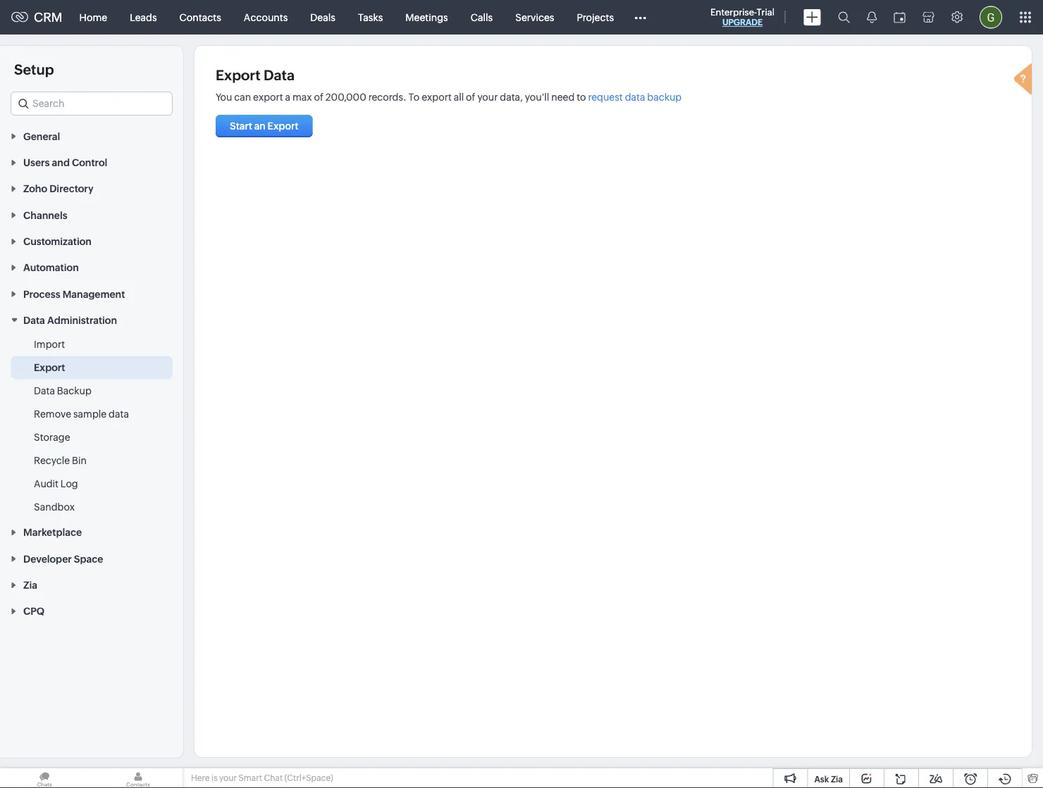Task type: locate. For each thing, give the bounding box(es) containing it.
0 horizontal spatial zia
[[23, 580, 37, 591]]

help image
[[1011, 61, 1039, 100]]

accounts
[[244, 12, 288, 23]]

1 horizontal spatial of
[[466, 92, 475, 103]]

and
[[52, 157, 70, 168]]

data
[[264, 67, 295, 83], [23, 315, 45, 326], [34, 385, 55, 397]]

start an export
[[230, 121, 299, 132]]

of right all
[[466, 92, 475, 103]]

0 vertical spatial your
[[477, 92, 498, 103]]

data administration
[[23, 315, 117, 326]]

max
[[292, 92, 312, 103]]

data up a
[[264, 67, 295, 83]]

0 horizontal spatial export
[[253, 92, 283, 103]]

request data backup link
[[588, 92, 682, 103]]

automation
[[23, 262, 79, 273]]

data for data administration
[[23, 315, 45, 326]]

data inside dropdown button
[[23, 315, 45, 326]]

process
[[23, 288, 60, 300]]

1 vertical spatial data
[[109, 409, 129, 420]]

Other Modules field
[[625, 6, 655, 29]]

export for export data
[[216, 67, 260, 83]]

home
[[79, 12, 107, 23]]

export down import
[[34, 362, 65, 373]]

general button
[[0, 123, 183, 149]]

calendar image
[[894, 12, 906, 23]]

1 horizontal spatial your
[[477, 92, 498, 103]]

1 vertical spatial zia
[[831, 775, 843, 784]]

None field
[[11, 92, 173, 116]]

meetings link
[[394, 0, 459, 34]]

1 of from the left
[[314, 92, 323, 103]]

Search text field
[[11, 92, 172, 115]]

enterprise-
[[710, 7, 757, 17]]

import link
[[34, 337, 65, 351]]

services
[[515, 12, 554, 23]]

your left data,
[[477, 92, 498, 103]]

search element
[[829, 0, 858, 35]]

data
[[625, 92, 645, 103], [109, 409, 129, 420]]

setup
[[14, 61, 54, 78]]

0 vertical spatial zia
[[23, 580, 37, 591]]

data backup link
[[34, 384, 91, 398]]

backup
[[647, 92, 682, 103]]

process management button
[[0, 280, 183, 307]]

import
[[34, 339, 65, 350]]

administration
[[47, 315, 117, 326]]

0 horizontal spatial your
[[219, 774, 237, 783]]

data for data backup
[[34, 385, 55, 397]]

0 vertical spatial export
[[216, 67, 260, 83]]

developer
[[23, 553, 72, 565]]

1 vertical spatial export
[[268, 121, 299, 132]]

here
[[191, 774, 210, 783]]

1 vertical spatial data
[[23, 315, 45, 326]]

create menu element
[[795, 0, 829, 34]]

export right an
[[268, 121, 299, 132]]

search image
[[838, 11, 850, 23]]

data inside region
[[109, 409, 129, 420]]

trial
[[757, 7, 775, 17]]

projects link
[[566, 0, 625, 34]]

0 vertical spatial data
[[264, 67, 295, 83]]

2 vertical spatial data
[[34, 385, 55, 397]]

backup
[[57, 385, 91, 397]]

data backup
[[34, 385, 91, 397]]

export
[[253, 92, 283, 103], [422, 92, 452, 103]]

your
[[477, 92, 498, 103], [219, 774, 237, 783]]

export inside data administration region
[[34, 362, 65, 373]]

200,000
[[325, 92, 366, 103]]

zoho directory button
[[0, 175, 183, 202]]

profile image
[[980, 6, 1002, 29]]

here is your smart chat (ctrl+space)
[[191, 774, 333, 783]]

0 horizontal spatial of
[[314, 92, 323, 103]]

data down export link
[[34, 385, 55, 397]]

deals link
[[299, 0, 347, 34]]

data down process on the top left of the page
[[23, 315, 45, 326]]

sandbox
[[34, 502, 75, 513]]

data left backup
[[625, 92, 645, 103]]

data right sample
[[109, 409, 129, 420]]

zia
[[23, 580, 37, 591], [831, 775, 843, 784]]

storage
[[34, 432, 70, 443]]

0 horizontal spatial export
[[34, 362, 65, 373]]

0 horizontal spatial data
[[109, 409, 129, 420]]

2 horizontal spatial export
[[268, 121, 299, 132]]

1 horizontal spatial export
[[216, 67, 260, 83]]

remove sample data
[[34, 409, 129, 420]]

1 horizontal spatial data
[[625, 92, 645, 103]]

audit
[[34, 478, 58, 490]]

remove sample data link
[[34, 407, 129, 421]]

accounts link
[[232, 0, 299, 34]]

your right is
[[219, 774, 237, 783]]

audit log
[[34, 478, 78, 490]]

export
[[216, 67, 260, 83], [268, 121, 299, 132], [34, 362, 65, 373]]

of right max
[[314, 92, 323, 103]]

export up can
[[216, 67, 260, 83]]

zia right ask
[[831, 775, 843, 784]]

of
[[314, 92, 323, 103], [466, 92, 475, 103]]

data inside "link"
[[34, 385, 55, 397]]

channels button
[[0, 202, 183, 228]]

recycle bin
[[34, 455, 87, 466]]

users
[[23, 157, 50, 168]]

crm
[[34, 10, 62, 24]]

0 vertical spatial data
[[625, 92, 645, 103]]

channels
[[23, 210, 67, 221]]

signals image
[[867, 11, 877, 23]]

1 horizontal spatial zia
[[831, 775, 843, 784]]

calls
[[471, 12, 493, 23]]

export left all
[[422, 92, 452, 103]]

meetings
[[405, 12, 448, 23]]

2 vertical spatial export
[[34, 362, 65, 373]]

zia up the cpq
[[23, 580, 37, 591]]

export data
[[216, 67, 295, 83]]

cpq
[[23, 606, 44, 617]]

storage link
[[34, 430, 70, 444]]

space
[[74, 553, 103, 565]]

1 horizontal spatial export
[[422, 92, 452, 103]]

export left a
[[253, 92, 283, 103]]

export link
[[34, 361, 65, 375]]

remove
[[34, 409, 71, 420]]

ask
[[814, 775, 829, 784]]

data administration region
[[0, 333, 183, 519]]

chats image
[[0, 769, 89, 789]]



Task type: vqa. For each thing, say whether or not it's contained in the screenshot.
Signals icon
yes



Task type: describe. For each thing, give the bounding box(es) containing it.
chat
[[264, 774, 283, 783]]

customization
[[23, 236, 92, 247]]

you'll
[[525, 92, 549, 103]]

calls link
[[459, 0, 504, 34]]

(ctrl+space)
[[284, 774, 333, 783]]

1 export from the left
[[253, 92, 283, 103]]

2 export from the left
[[422, 92, 452, 103]]

log
[[60, 478, 78, 490]]

sample
[[73, 409, 107, 420]]

you can export a max of 200,000 records. to export all of your data, you'll need to request data backup
[[216, 92, 682, 103]]

automation button
[[0, 254, 183, 280]]

projects
[[577, 12, 614, 23]]

zia inside dropdown button
[[23, 580, 37, 591]]

marketplace button
[[0, 519, 183, 545]]

data,
[[500, 92, 523, 103]]

zia button
[[0, 572, 183, 598]]

contacts
[[179, 12, 221, 23]]

signals element
[[858, 0, 885, 35]]

start an export button
[[216, 115, 313, 137]]

zoho
[[23, 183, 47, 195]]

cpq button
[[0, 598, 183, 624]]

request
[[588, 92, 623, 103]]

crm link
[[11, 10, 62, 24]]

process management
[[23, 288, 125, 300]]

records.
[[368, 92, 406, 103]]

need
[[551, 92, 575, 103]]

create menu image
[[803, 9, 821, 26]]

general
[[23, 131, 60, 142]]

services link
[[504, 0, 566, 34]]

all
[[454, 92, 464, 103]]

2 of from the left
[[466, 92, 475, 103]]

customization button
[[0, 228, 183, 254]]

profile element
[[971, 0, 1011, 34]]

tasks
[[358, 12, 383, 23]]

audit log link
[[34, 477, 78, 491]]

can
[[234, 92, 251, 103]]

recycle bin link
[[34, 454, 87, 468]]

an
[[254, 121, 266, 132]]

tasks link
[[347, 0, 394, 34]]

users and control
[[23, 157, 107, 168]]

leads
[[130, 12, 157, 23]]

developer space
[[23, 553, 103, 565]]

1 vertical spatial your
[[219, 774, 237, 783]]

marketplace
[[23, 527, 82, 538]]

is
[[211, 774, 217, 783]]

you
[[216, 92, 232, 103]]

recycle
[[34, 455, 70, 466]]

management
[[62, 288, 125, 300]]

zoho directory
[[23, 183, 93, 195]]

ask zia
[[814, 775, 843, 784]]

developer space button
[[0, 545, 183, 572]]

to
[[577, 92, 586, 103]]

bin
[[72, 455, 87, 466]]

control
[[72, 157, 107, 168]]

deals
[[310, 12, 335, 23]]

home link
[[68, 0, 118, 34]]

contacts image
[[94, 769, 183, 789]]

export for export
[[34, 362, 65, 373]]

users and control button
[[0, 149, 183, 175]]

contacts link
[[168, 0, 232, 34]]

a
[[285, 92, 290, 103]]

sandbox link
[[34, 500, 75, 514]]

enterprise-trial upgrade
[[710, 7, 775, 27]]

smart
[[238, 774, 262, 783]]

data administration button
[[0, 307, 183, 333]]

upgrade
[[722, 18, 763, 27]]

start
[[230, 121, 252, 132]]

export inside start an export button
[[268, 121, 299, 132]]

to
[[408, 92, 420, 103]]



